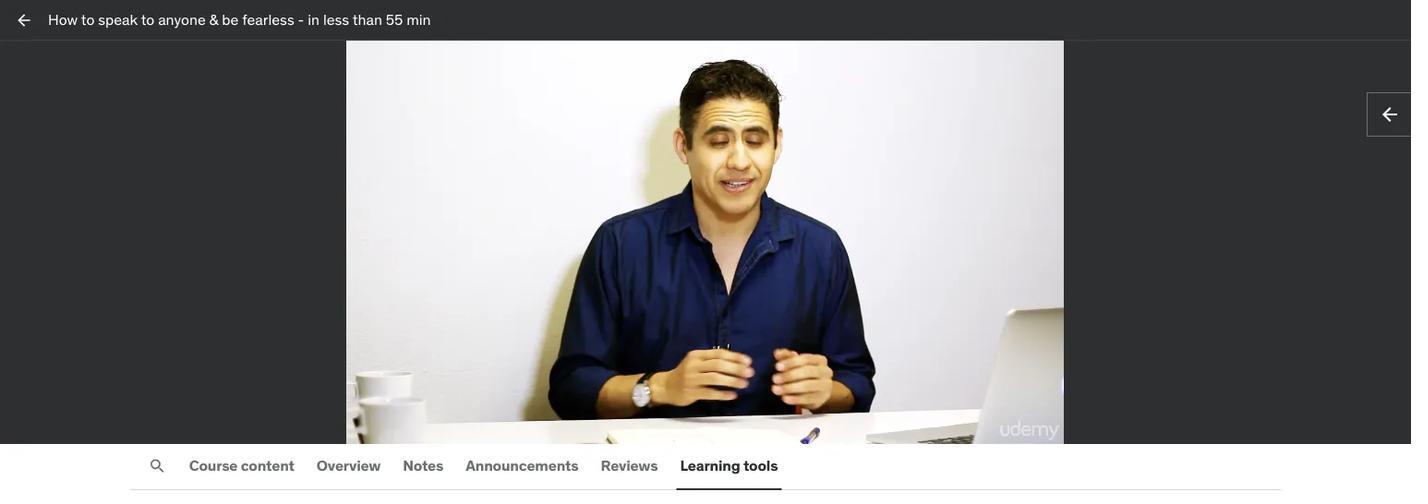 Task type: locate. For each thing, give the bounding box(es) containing it.
min
[[407, 10, 431, 29]]

how
[[48, 10, 78, 29]]

announcements
[[466, 456, 579, 475]]

learning tools
[[680, 456, 778, 475]]

reviews
[[601, 456, 658, 475]]

1 horizontal spatial to
[[141, 10, 155, 29]]

less
[[323, 10, 349, 29]]

search image
[[148, 457, 167, 476]]

0 horizontal spatial to
[[81, 10, 95, 29]]

overview button
[[313, 444, 385, 488]]

reviews button
[[597, 444, 662, 488]]

progress bar slider
[[11, 385, 1400, 407]]

tools
[[744, 456, 778, 475]]

notes
[[403, 456, 444, 475]]

speak
[[98, 10, 138, 29]]

course content
[[189, 456, 294, 475]]

to
[[81, 10, 95, 29], [141, 10, 155, 29]]

to right speak
[[141, 10, 155, 29]]

overview
[[317, 456, 381, 475]]

to right the how on the left top
[[81, 10, 95, 29]]

how to speak to anyone & be fearless - in less than 55 min
[[48, 10, 431, 29]]

anyone
[[158, 10, 206, 29]]

course content button
[[185, 444, 298, 488]]

1 to from the left
[[81, 10, 95, 29]]

medium image
[[1379, 103, 1401, 126]]

content
[[241, 456, 294, 475]]

notes button
[[399, 444, 447, 488]]

video player region
[[0, 41, 1411, 444]]



Task type: vqa. For each thing, say whether or not it's contained in the screenshot.
wishlist icon
no



Task type: describe. For each thing, give the bounding box(es) containing it.
learning
[[680, 456, 740, 475]]

&
[[209, 10, 218, 29]]

55
[[386, 10, 403, 29]]

be
[[222, 10, 239, 29]]

fearless
[[242, 10, 294, 29]]

in
[[308, 10, 320, 29]]

back to courses image
[[15, 11, 33, 30]]

than
[[353, 10, 382, 29]]

course
[[189, 456, 238, 475]]

-
[[298, 10, 304, 29]]

learning tools tab panel
[[130, 490, 1281, 504]]

learning tools button
[[677, 444, 782, 488]]

2 to from the left
[[141, 10, 155, 29]]

announcements button
[[462, 444, 582, 488]]



